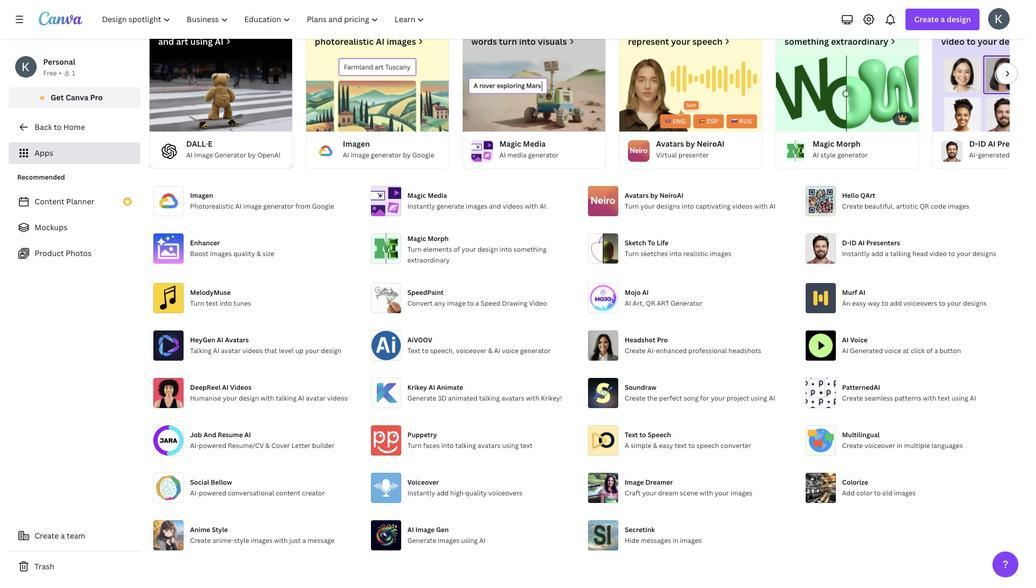 Task type: describe. For each thing, give the bounding box(es) containing it.
turn
[[499, 36, 517, 48]]

presenters
[[866, 239, 900, 248]]

up,
[[510, 25, 523, 37]]

imagen for imagen ai image generator by google
[[343, 139, 370, 149]]

a inside speedpaint convert any image to a speed drawing video
[[475, 299, 479, 308]]

1 vertical spatial avatars by neiroai image
[[628, 140, 650, 162]]

ai inside aivoov text to speech, voiceover & ai voice generator
[[494, 347, 500, 356]]

virtual
[[656, 151, 677, 160]]

photos
[[66, 248, 91, 259]]

your inside turn your text into photorealistic ai images
[[336, 25, 355, 37]]

using inside ai image gen generate images using ai
[[461, 537, 478, 546]]

a
[[625, 442, 629, 451]]

voiceover inside multilingual create voiceover in multiple languages
[[864, 442, 895, 451]]

elements inside "magic morph turn elements of your design into something extraordinary"
[[423, 245, 452, 254]]

dall·e image
[[158, 140, 180, 162]]

1
[[72, 69, 75, 78]]

bellow
[[211, 478, 232, 488]]

creator
[[302, 489, 325, 498]]

d-id ai presenters instantly add a talking head video to your designs
[[842, 239, 996, 259]]

easy inside murf ai an easy way to add voiceovers to your designs
[[852, 299, 866, 308]]

image inside image dreamer craft your dream scene with your images
[[625, 478, 644, 488]]

scene
[[680, 489, 698, 498]]

apps link
[[9, 143, 140, 164]]

pro inside button
[[90, 92, 103, 103]]

create inside headshot pro create ai-enhanced professional headshots
[[625, 347, 646, 356]]

extraordinary inside the turn elements into something extraordinary
[[831, 36, 888, 48]]

magic for magic morph ai style generator
[[813, 139, 834, 149]]

puppetry
[[407, 431, 437, 440]]

style inside anime style create anime-style images with just a message
[[234, 537, 249, 546]]

google inside "imagen ai image generator by google"
[[412, 151, 434, 160]]

photorealistic
[[190, 202, 234, 211]]

kendall parks image
[[988, 8, 1010, 30]]

a inside d-id ai presenters instantly add a talking head video to your designs
[[885, 249, 889, 259]]

content
[[35, 197, 64, 207]]

talking inside the puppetry turn faces into talking avatars using text
[[455, 442, 476, 451]]

generate realistic images and art using ai
[[158, 25, 264, 48]]

d- for d-id ai presenters
[[842, 239, 850, 248]]

mojo
[[625, 288, 641, 298]]

headshot
[[625, 336, 655, 345]]

dall·e ai image generator by openai
[[186, 139, 281, 160]]

images inside image dreamer craft your dream scene with your images
[[731, 489, 752, 498]]

ai inside soundraw create the perfect song for your project using ai
[[769, 394, 775, 403]]

ai inside job and resume ai ai-powered resume/cv & cover letter builder
[[244, 431, 251, 440]]

images inside hello qart create beautiful, artistic qr code images
[[948, 202, 969, 211]]

by inside 'avatars by neiroai virtual presenter'
[[686, 139, 695, 149]]

heygen
[[190, 336, 215, 345]]

letter
[[291, 442, 311, 451]]

sketch to life turn sketches into realistic images
[[625, 239, 732, 259]]

a inside anime style create anime-style images with just a message
[[302, 537, 306, 546]]

qr inside hello qart create beautiful, artistic qr code images
[[920, 202, 929, 211]]

ai inside turn your text into photorealistic ai images
[[376, 36, 385, 48]]

create a design
[[914, 14, 971, 24]]

turn elements into something extraordinary
[[785, 25, 888, 48]]

generated
[[850, 347, 883, 356]]

avatars inside krikey ai animate generate 3d animated talking avatars with krikey!
[[501, 394, 524, 403]]

generated
[[978, 151, 1010, 160]]

boost
[[190, 249, 208, 259]]

sketches
[[641, 249, 668, 259]]

speed
[[481, 299, 500, 308]]

in for images
[[673, 537, 678, 546]]

photorealistic
[[315, 36, 374, 48]]

ai inside the dall·e ai image generator by openai
[[186, 151, 193, 160]]

ai- inside job and resume ai ai-powered resume/cv & cover letter builder
[[190, 442, 199, 451]]

images inside enhancer boost images quality & size
[[210, 249, 232, 259]]

ai inside avatars by neiroai turn your designs into captivating videos with ai
[[769, 202, 776, 211]]

magic media image
[[471, 140, 493, 162]]

your inside d-id ai presenters instantly add a talking head video to your designs
[[957, 249, 971, 259]]

talkin
[[1006, 25, 1027, 37]]

talking inside d-id ai presenters instantly add a talking head video to your designs
[[890, 249, 911, 259]]

to inside aivoov text to speech, voiceover & ai voice generator
[[422, 347, 429, 356]]

turn inside avatars by neiroai turn your designs into captivating videos with ai
[[625, 202, 639, 211]]

1 vertical spatial imagen image
[[315, 140, 336, 162]]

speedpaint
[[407, 288, 444, 298]]

see
[[543, 25, 557, 37]]

high
[[450, 489, 464, 498]]

content
[[276, 489, 300, 498]]

deepreel ai videos humanise your design with talking ai avatar videos
[[190, 383, 348, 403]]

avatars inside heygen ai avatars talking ai avatar videos that level up your design
[[225, 336, 249, 345]]

designs inside avatars by neiroai turn your designs into captivating videos with ai
[[656, 202, 680, 211]]

converter
[[721, 442, 751, 451]]

dream it up, and see your words turn into visuals
[[471, 25, 578, 48]]

voiceover inside aivoov text to speech, voiceover & ai voice generator
[[456, 347, 487, 356]]

text inside the puppetry turn faces into talking avatars using text
[[520, 442, 532, 451]]

using inside the puppetry turn faces into talking avatars using text
[[502, 442, 519, 451]]

0 vertical spatial imagen image
[[306, 56, 449, 132]]

instantly inside the voiceover instantly add high quality voiceovers
[[407, 489, 435, 498]]

generator inside "imagen ai image generator by google"
[[371, 151, 401, 160]]

create inside multilingual create voiceover in multiple languages
[[842, 442, 863, 451]]

visuals
[[538, 36, 567, 48]]

get
[[51, 92, 64, 103]]

krikey
[[407, 383, 427, 393]]

ai image gen generate images using ai
[[407, 526, 486, 546]]

& inside enhancer boost images quality & size
[[257, 249, 261, 259]]

free •
[[43, 69, 62, 78]]

avatars for avatars by neiroai turn your designs into captivating videos with ai
[[625, 191, 649, 200]]

generator for photorealistic
[[263, 202, 294, 211]]

resume
[[218, 431, 243, 440]]

media for magic media instantly generate images and videos with ai.
[[428, 191, 447, 200]]

neiroai for avatars by neiroai virtual presenter
[[697, 139, 725, 149]]

button
[[940, 347, 961, 356]]

top level navigation element
[[95, 9, 434, 30]]

into inside melodymuse turn text into tunes
[[220, 299, 232, 308]]

code
[[931, 202, 946, 211]]

text inside text to speech a simple & easy text to speech converter
[[625, 431, 638, 440]]

with inside image dreamer craft your dream scene with your images
[[700, 489, 713, 498]]

trash link
[[9, 557, 140, 578]]

1 vertical spatial d-id ai presenters image
[[941, 140, 963, 162]]

recommended
[[17, 173, 65, 182]]

for
[[700, 394, 709, 403]]

style
[[212, 526, 228, 535]]

video
[[529, 299, 547, 308]]

dall·e image
[[150, 56, 292, 132]]

ai inside d-id ai presente ai-generated avata
[[988, 139, 996, 149]]

with inside magic media instantly generate images and videos with ai.
[[525, 202, 538, 211]]

media
[[507, 151, 527, 160]]

soundraw
[[625, 383, 656, 393]]

secretink
[[625, 526, 655, 535]]

design inside deepreel ai videos humanise your design with talking ai avatar videos
[[239, 394, 259, 403]]

cover
[[271, 442, 290, 451]]

your inside soundraw create the perfect song for your project using ai
[[711, 394, 725, 403]]

art,
[[633, 299, 644, 308]]

powered inside job and resume ai ai-powered resume/cv & cover letter builder
[[199, 442, 226, 451]]

your inside the generate video avatars to represent your speech
[[671, 36, 690, 48]]

puppetry turn faces into talking avatars using text
[[407, 431, 532, 451]]

krikey ai animate generate 3d animated talking avatars with krikey!
[[407, 383, 562, 403]]

instantly inside instantly add a talkin
[[941, 25, 979, 37]]

sketch
[[625, 239, 646, 248]]

mockups
[[35, 222, 67, 233]]

id for d-id ai presente
[[978, 139, 986, 149]]

generate
[[437, 202, 464, 211]]

magic for magic morph turn elements of your design into something extraordinary
[[407, 234, 426, 244]]

into inside the turn elements into something extraordinary
[[847, 25, 864, 37]]

anime
[[190, 526, 210, 535]]

mockups link
[[9, 217, 140, 239]]

turn inside the puppetry turn faces into talking avatars using text
[[407, 442, 422, 451]]

planner
[[66, 197, 94, 207]]

of inside ai voice ai generated voice at click of a button
[[926, 347, 933, 356]]

0 vertical spatial avatars by neiroai image
[[619, 56, 762, 132]]

in for multiple
[[897, 442, 903, 451]]

messages
[[641, 537, 671, 546]]

presenter
[[678, 151, 709, 160]]

3d
[[438, 394, 447, 403]]

generate inside ai image gen generate images using ai
[[407, 537, 436, 546]]

social
[[190, 478, 209, 488]]

add inside the voiceover instantly add high quality voiceovers
[[437, 489, 449, 498]]

generate inside the generate video avatars to represent your speech
[[628, 25, 667, 37]]

just
[[289, 537, 301, 546]]

animated
[[448, 394, 477, 403]]

patternedai
[[842, 383, 880, 393]]

text inside text to speech a simple & easy text to speech converter
[[675, 442, 687, 451]]

beautiful,
[[864, 202, 895, 211]]

home
[[63, 122, 85, 132]]

aivoov
[[407, 336, 432, 345]]

add inside instantly add a talkin
[[981, 25, 997, 37]]

text inside aivoov text to speech, voiceover & ai voice generator
[[407, 347, 420, 356]]

speech inside text to speech a simple & easy text to speech converter
[[697, 442, 719, 451]]

images inside "sketch to life turn sketches into realistic images"
[[710, 249, 732, 259]]

with inside deepreel ai videos humanise your design with talking ai avatar videos
[[261, 394, 274, 403]]

apps
[[35, 148, 53, 158]]

multiple
[[904, 442, 930, 451]]

image for speedpaint convert any image to a speed drawing video
[[447, 299, 466, 308]]

extraordinary inside "magic morph turn elements of your design into something extraordinary"
[[407, 256, 450, 265]]

level
[[279, 347, 294, 356]]

create inside button
[[35, 531, 59, 542]]

into inside "sketch to life turn sketches into realistic images"
[[669, 249, 682, 259]]

ai inside magic media ai media generator
[[500, 151, 506, 160]]

your inside "magic morph turn elements of your design into something extraordinary"
[[462, 245, 476, 254]]

enhancer
[[190, 239, 220, 248]]

seamless
[[864, 394, 893, 403]]

dall·e
[[186, 139, 213, 149]]

any
[[434, 299, 446, 308]]

headshots
[[729, 347, 761, 356]]

designs inside murf ai an easy way to add voiceovers to your designs
[[963, 299, 987, 308]]

and
[[204, 431, 216, 440]]

videos inside heygen ai avatars talking ai avatar videos that level up your design
[[242, 347, 263, 356]]

that
[[264, 347, 277, 356]]

ai inside d-id ai presenters instantly add a talking head video to your designs
[[858, 239, 865, 248]]

artistic
[[896, 202, 918, 211]]

& inside job and resume ai ai-powered resume/cv & cover letter builder
[[265, 442, 270, 451]]

by inside avatars by neiroai turn your designs into captivating videos with ai
[[650, 191, 658, 200]]

avatars inside the generate video avatars to represent your speech
[[694, 25, 725, 37]]

size
[[263, 249, 274, 259]]

the
[[647, 394, 658, 403]]

avatar inside heygen ai avatars talking ai avatar videos that level up your design
[[221, 347, 241, 356]]

perfect
[[659, 394, 682, 403]]

magic morph ai style generator
[[813, 139, 868, 160]]

into inside the puppetry turn faces into talking avatars using text
[[441, 442, 454, 451]]



Task type: vqa. For each thing, say whether or not it's contained in the screenshot.
the topmost the 'something'
yes



Task type: locate. For each thing, give the bounding box(es) containing it.
add inside d-id ai presenters instantly add a talking head video to your designs
[[871, 249, 883, 259]]

voice down the drawing
[[502, 347, 519, 356]]

neiroai down virtual
[[660, 191, 683, 200]]

image inside the imagen photorealistic ai image generator from google
[[243, 202, 262, 211]]

and for see
[[525, 25, 541, 37]]

morph
[[836, 139, 861, 149], [428, 234, 449, 244]]

image left gen
[[416, 526, 435, 535]]

0 vertical spatial easy
[[852, 299, 866, 308]]

talking down level
[[276, 394, 297, 403]]

easy
[[852, 299, 866, 308], [659, 442, 673, 451]]

avatars
[[656, 139, 684, 149], [625, 191, 649, 200], [225, 336, 249, 345]]

text down aivoov
[[407, 347, 420, 356]]

from
[[295, 202, 310, 211]]

0 horizontal spatial of
[[454, 245, 460, 254]]

1 horizontal spatial voiceovers
[[903, 299, 937, 308]]

voiceover instantly add high quality voiceovers
[[407, 478, 522, 498]]

ai- left avata at the right top
[[969, 151, 978, 160]]

magic morph image
[[776, 56, 919, 132]]

magic for magic media ai media generator
[[500, 139, 521, 149]]

1 vertical spatial pro
[[657, 336, 668, 345]]

1 vertical spatial voiceovers
[[488, 489, 522, 498]]

magic media image
[[463, 56, 605, 132]]

in right messages
[[673, 537, 678, 546]]

1 vertical spatial something
[[514, 245, 546, 254]]

create inside dropdown button
[[914, 14, 939, 24]]

turn inside the turn elements into something extraordinary
[[785, 25, 804, 37]]

1 horizontal spatial avatar
[[306, 394, 326, 403]]

ai inside generate realistic images and art using ai
[[215, 36, 223, 48]]

quality inside enhancer boost images quality & size
[[233, 249, 255, 259]]

2 vertical spatial avatars
[[478, 442, 501, 451]]

2 horizontal spatial image
[[625, 478, 644, 488]]

ai- inside headshot pro create ai-enhanced professional headshots
[[647, 347, 656, 356]]

designs inside d-id ai presenters instantly add a talking head video to your designs
[[973, 249, 996, 259]]

1 horizontal spatial id
[[978, 139, 986, 149]]

1 vertical spatial realistic
[[683, 249, 708, 259]]

avatars by neiroai image
[[619, 56, 762, 132], [628, 140, 650, 162]]

with
[[525, 202, 538, 211], [754, 202, 768, 211], [261, 394, 274, 403], [526, 394, 539, 403], [923, 394, 936, 403], [700, 489, 713, 498], [274, 537, 288, 546]]

to inside speedpaint convert any image to a speed drawing video
[[467, 299, 474, 308]]

imagen ai image generator by google
[[343, 139, 434, 160]]

0 vertical spatial extraordinary
[[831, 36, 888, 48]]

neiroai inside avatars by neiroai turn your designs into captivating videos with ai
[[660, 191, 683, 200]]

powered down and
[[199, 442, 226, 451]]

0 vertical spatial google
[[412, 151, 434, 160]]

a inside instantly add a talkin
[[999, 25, 1004, 37]]

imagen image
[[306, 56, 449, 132], [315, 140, 336, 162]]

morph down magic morph image
[[836, 139, 861, 149]]

videos right captivating
[[732, 202, 753, 211]]

generator inside the dall·e ai image generator by openai
[[215, 151, 246, 160]]

1 vertical spatial imagen
[[190, 191, 213, 200]]

images inside anime style create anime-style images with just a message
[[251, 537, 273, 546]]

media inside magic media instantly generate images and videos with ai.
[[428, 191, 447, 200]]

1 vertical spatial image
[[625, 478, 644, 488]]

message
[[308, 537, 335, 546]]

ai- down social
[[190, 489, 199, 498]]

id up generated
[[978, 139, 986, 149]]

your
[[336, 25, 355, 37], [559, 25, 578, 37], [671, 36, 690, 48], [641, 202, 655, 211], [462, 245, 476, 254], [957, 249, 971, 259], [947, 299, 961, 308], [305, 347, 319, 356], [223, 394, 237, 403], [711, 394, 725, 403], [642, 489, 657, 498], [715, 489, 729, 498]]

voiceovers inside murf ai an easy way to add voiceovers to your designs
[[903, 299, 937, 308]]

0 vertical spatial image
[[194, 151, 213, 160]]

id inside d-id ai presente ai-generated avata
[[978, 139, 986, 149]]

avatars inside the puppetry turn faces into talking avatars using text
[[478, 442, 501, 451]]

quality right high
[[465, 489, 487, 498]]

add right way
[[890, 299, 902, 308]]

1 horizontal spatial in
[[897, 442, 903, 451]]

0 horizontal spatial easy
[[659, 442, 673, 451]]

magic for magic media instantly generate images and videos with ai.
[[407, 191, 426, 200]]

id inside d-id ai presenters instantly add a talking head video to your designs
[[850, 239, 857, 248]]

talking right animated
[[479, 394, 500, 403]]

videos inside magic media instantly generate images and videos with ai.
[[503, 202, 523, 211]]

instantly left 'generate'
[[407, 202, 435, 211]]

by
[[686, 139, 695, 149], [248, 151, 256, 160], [403, 151, 411, 160], [650, 191, 658, 200]]

image for imagen photorealistic ai image generator from google
[[243, 202, 262, 211]]

neiroai for avatars by neiroai turn your designs into captivating videos with ai
[[660, 191, 683, 200]]

quality left size
[[233, 249, 255, 259]]

hide
[[625, 537, 639, 546]]

1 horizontal spatial google
[[412, 151, 434, 160]]

ai inside murf ai an easy way to add voiceovers to your designs
[[859, 288, 865, 298]]

1 vertical spatial powered
[[199, 489, 226, 498]]

voiceover right speech,
[[456, 347, 487, 356]]

d- up generated
[[969, 139, 978, 149]]

extraordinary up "speedpaint"
[[407, 256, 450, 265]]

2 horizontal spatial and
[[525, 25, 541, 37]]

avatars right heygen
[[225, 336, 249, 345]]

morph for magic morph turn elements of your design into something extraordinary
[[428, 234, 449, 244]]

with right patterns
[[923, 394, 936, 403]]

voiceover down the multilingual
[[864, 442, 895, 451]]

using inside generate realistic images and art using ai
[[190, 36, 213, 48]]

a left speed
[[475, 299, 479, 308]]

1 vertical spatial qr
[[646, 299, 655, 308]]

generator for media
[[528, 151, 559, 160]]

id left presenters
[[850, 239, 857, 248]]

style right magic morph icon
[[821, 151, 836, 160]]

something
[[785, 36, 829, 48], [514, 245, 546, 254]]

head
[[912, 249, 928, 259]]

1 horizontal spatial quality
[[465, 489, 487, 498]]

0 horizontal spatial id
[[850, 239, 857, 248]]

1 horizontal spatial media
[[523, 139, 546, 149]]

text inside turn your text into photorealistic ai images
[[357, 25, 374, 37]]

a up instantly add a talkin
[[941, 14, 945, 24]]

in inside the secretink hide messages in images
[[673, 537, 678, 546]]

speech inside the generate video avatars to represent your speech
[[692, 36, 723, 48]]

0 vertical spatial image
[[351, 151, 369, 160]]

media inside magic media ai media generator
[[523, 139, 546, 149]]

& left size
[[257, 249, 261, 259]]

a left talkin
[[999, 25, 1004, 37]]

art
[[657, 299, 669, 308]]

ai
[[215, 36, 223, 48], [376, 36, 385, 48], [988, 139, 996, 149], [186, 151, 193, 160], [343, 151, 349, 160], [500, 151, 506, 160], [813, 151, 819, 160], [235, 202, 242, 211], [769, 202, 776, 211], [858, 239, 865, 248], [642, 288, 649, 298], [859, 288, 865, 298], [625, 299, 631, 308], [217, 336, 223, 345], [842, 336, 849, 345], [213, 347, 219, 356], [494, 347, 500, 356], [842, 347, 848, 356], [222, 383, 229, 393], [429, 383, 435, 393], [298, 394, 304, 403], [769, 394, 775, 403], [970, 394, 976, 403], [244, 431, 251, 440], [407, 526, 414, 535], [479, 537, 486, 546]]

turn inside turn your text into photorealistic ai images
[[315, 25, 334, 37]]

0 vertical spatial voiceovers
[[903, 299, 937, 308]]

1 voice from the left
[[502, 347, 519, 356]]

morph down 'generate'
[[428, 234, 449, 244]]

avatar right talking
[[221, 347, 241, 356]]

0 horizontal spatial elements
[[423, 245, 452, 254]]

1 horizontal spatial avatars
[[501, 394, 524, 403]]

color
[[856, 489, 873, 498]]

easy down speech
[[659, 442, 673, 451]]

elements inside the turn elements into something extraordinary
[[806, 25, 845, 37]]

d- inside d-id ai presente ai-generated avata
[[969, 139, 978, 149]]

design up instantly add a talkin
[[947, 14, 971, 24]]

instantly inside magic media instantly generate images and videos with ai.
[[407, 202, 435, 211]]

avatars up virtual
[[656, 139, 684, 149]]

qr right art,
[[646, 299, 655, 308]]

free
[[43, 69, 57, 78]]

realistic right 'art'
[[199, 25, 233, 37]]

magic inside "magic morph turn elements of your design into something extraordinary"
[[407, 234, 426, 244]]

1 vertical spatial in
[[673, 537, 678, 546]]

0 horizontal spatial media
[[428, 191, 447, 200]]

2 vertical spatial image
[[416, 526, 435, 535]]

1 horizontal spatial qr
[[920, 202, 929, 211]]

0 horizontal spatial d-
[[842, 239, 850, 248]]

instantly down voiceover
[[407, 489, 435, 498]]

0 vertical spatial realistic
[[199, 25, 233, 37]]

image inside "imagen ai image generator by google"
[[351, 151, 369, 160]]

with left ai.
[[525, 202, 538, 211]]

image down dall·e
[[194, 151, 213, 160]]

media up media
[[523, 139, 546, 149]]

1 horizontal spatial easy
[[852, 299, 866, 308]]

0 vertical spatial d-id ai presenters image
[[933, 56, 1027, 132]]

morph for magic morph ai style generator
[[836, 139, 861, 149]]

qr
[[920, 202, 929, 211], [646, 299, 655, 308]]

style down the conversational
[[234, 537, 249, 546]]

avata
[[1011, 151, 1027, 160]]

turn inside "magic morph turn elements of your design into something extraordinary"
[[407, 245, 422, 254]]

instantly inside d-id ai presenters instantly add a talking head video to your designs
[[842, 249, 870, 259]]

voice
[[502, 347, 519, 356], [885, 347, 901, 356]]

add left talkin
[[981, 25, 997, 37]]

id for d-id ai presenters
[[850, 239, 857, 248]]

design down videos in the bottom left of the page
[[239, 394, 259, 403]]

1 vertical spatial id
[[850, 239, 857, 248]]

get canva pro button
[[9, 87, 140, 108]]

0 vertical spatial avatar
[[221, 347, 241, 356]]

into inside avatars by neiroai turn your designs into captivating videos with ai
[[682, 202, 694, 211]]

ai inside patternedai create seamless patterns with text using ai
[[970, 394, 976, 403]]

ai.
[[540, 202, 548, 211]]

text
[[357, 25, 374, 37], [206, 299, 218, 308], [938, 394, 950, 403], [520, 442, 532, 451], [675, 442, 687, 451]]

1 horizontal spatial avatars
[[625, 191, 649, 200]]

realistic inside "sketch to life turn sketches into realistic images"
[[683, 249, 708, 259]]

avatars by neiroai turn your designs into captivating videos with ai
[[625, 191, 776, 211]]

image up craft
[[625, 478, 644, 488]]

voice left at at the bottom right
[[885, 347, 901, 356]]

0 horizontal spatial in
[[673, 537, 678, 546]]

0 vertical spatial text
[[407, 347, 420, 356]]

0 vertical spatial pro
[[90, 92, 103, 103]]

1 vertical spatial avatar
[[306, 394, 326, 403]]

team
[[67, 531, 85, 542]]

imagen inside the imagen photorealistic ai image generator from google
[[190, 191, 213, 200]]

voiceovers right high
[[488, 489, 522, 498]]

speedpaint convert any image to a speed drawing video
[[407, 288, 547, 308]]

0 horizontal spatial avatars
[[225, 336, 249, 345]]

text inside patternedai create seamless patterns with text using ai
[[938, 394, 950, 403]]

ai- down headshot
[[647, 347, 656, 356]]

a down presenters
[[885, 249, 889, 259]]

& up krikey ai animate generate 3d animated talking avatars with krikey!
[[488, 347, 492, 356]]

1 vertical spatial extraordinary
[[407, 256, 450, 265]]

generate inside krikey ai animate generate 3d animated talking avatars with krikey!
[[407, 394, 436, 403]]

videos left ai.
[[503, 202, 523, 211]]

1 vertical spatial d-
[[842, 239, 850, 248]]

ai- inside social bellow ai-powered conversational content creator
[[190, 489, 199, 498]]

hello
[[842, 191, 859, 200]]

a right just
[[302, 537, 306, 546]]

imagen photorealistic ai image generator from google
[[190, 191, 334, 211]]

multilingual
[[842, 431, 880, 440]]

with inside krikey ai animate generate 3d animated talking avatars with krikey!
[[526, 394, 539, 403]]

speech
[[648, 431, 671, 440]]

images
[[235, 25, 264, 37], [387, 36, 416, 48], [466, 202, 488, 211], [948, 202, 969, 211], [210, 249, 232, 259], [710, 249, 732, 259], [731, 489, 752, 498], [894, 489, 916, 498], [251, 537, 273, 546], [438, 537, 460, 546], [680, 537, 702, 546]]

1 vertical spatial speech
[[697, 442, 719, 451]]

1 vertical spatial generator
[[671, 299, 703, 308]]

2 vertical spatial image
[[447, 299, 466, 308]]

0 vertical spatial avatars
[[656, 139, 684, 149]]

and inside generate realistic images and art using ai
[[158, 36, 174, 48]]

avatar inside deepreel ai videos humanise your design with talking ai avatar videos
[[306, 394, 326, 403]]

d-id ai presenters image
[[933, 56, 1027, 132], [941, 140, 963, 162]]

generator inside the imagen photorealistic ai image generator from google
[[263, 202, 294, 211]]

something inside "magic morph turn elements of your design into something extraordinary"
[[514, 245, 546, 254]]

qr inside mojo ai ai art, qr art generator
[[646, 299, 655, 308]]

neiroai up presenter
[[697, 139, 725, 149]]

images inside generate realistic images and art using ai
[[235, 25, 264, 37]]

0 horizontal spatial and
[[158, 36, 174, 48]]

and
[[525, 25, 541, 37], [158, 36, 174, 48], [489, 202, 501, 211]]

0 horizontal spatial realistic
[[199, 25, 233, 37]]

avatars for avatars by neiroai virtual presenter
[[656, 139, 684, 149]]

your inside murf ai an easy way to add voiceovers to your designs
[[947, 299, 961, 308]]

& inside text to speech a simple & easy text to speech converter
[[653, 442, 657, 451]]

videos up builder on the bottom of the page
[[327, 394, 348, 403]]

talking right faces
[[455, 442, 476, 451]]

1 horizontal spatial d-
[[969, 139, 978, 149]]

dreamer
[[645, 478, 673, 488]]

1 vertical spatial voiceover
[[864, 442, 895, 451]]

generate video avatars to represent your speech
[[628, 25, 736, 48]]

job
[[190, 431, 202, 440]]

text
[[407, 347, 420, 356], [625, 431, 638, 440]]

1 horizontal spatial voiceover
[[864, 442, 895, 451]]

generator for morph
[[837, 151, 868, 160]]

google inside the imagen photorealistic ai image generator from google
[[312, 202, 334, 211]]

videos
[[230, 383, 251, 393]]

videos inside avatars by neiroai turn your designs into captivating videos with ai
[[732, 202, 753, 211]]

and inside "dream it up, and see your words turn into visuals"
[[525, 25, 541, 37]]

into
[[376, 25, 393, 37], [847, 25, 864, 37], [519, 36, 536, 48], [682, 202, 694, 211], [500, 245, 512, 254], [669, 249, 682, 259], [220, 299, 232, 308], [441, 442, 454, 451]]

generator left openai
[[215, 151, 246, 160]]

and right up,
[[525, 25, 541, 37]]

easy right an
[[852, 299, 866, 308]]

project
[[727, 394, 749, 403]]

d- for d-id ai presente
[[969, 139, 978, 149]]

with left just
[[274, 537, 288, 546]]

with up job and resume ai ai-powered resume/cv & cover letter builder
[[261, 394, 274, 403]]

add inside murf ai an easy way to add voiceovers to your designs
[[890, 299, 902, 308]]

convert
[[407, 299, 433, 308]]

drawing
[[502, 299, 527, 308]]

quality
[[233, 249, 255, 259], [465, 489, 487, 498]]

easy inside text to speech a simple & easy text to speech converter
[[659, 442, 673, 451]]

0 vertical spatial avatars
[[694, 25, 725, 37]]

2 horizontal spatial image
[[447, 299, 466, 308]]

d- left presenters
[[842, 239, 850, 248]]

2 vertical spatial avatars
[[225, 336, 249, 345]]

0 horizontal spatial voice
[[502, 347, 519, 356]]

create a design button
[[906, 9, 980, 30]]

media up 'generate'
[[428, 191, 447, 200]]

of right click
[[926, 347, 933, 356]]

extraordinary up magic morph image
[[831, 36, 888, 48]]

extraordinary
[[831, 36, 888, 48], [407, 256, 450, 265]]

1 horizontal spatial and
[[489, 202, 501, 211]]

0 vertical spatial video
[[669, 25, 692, 37]]

morph inside "magic morph turn elements of your design into something extraordinary"
[[428, 234, 449, 244]]

0 horizontal spatial image
[[194, 151, 213, 160]]

1 horizontal spatial text
[[625, 431, 638, 440]]

0 vertical spatial media
[[523, 139, 546, 149]]

google
[[412, 151, 434, 160], [312, 202, 334, 211]]

& left cover
[[265, 442, 270, 451]]

0 horizontal spatial imagen
[[190, 191, 213, 200]]

avatars inside 'avatars by neiroai virtual presenter'
[[656, 139, 684, 149]]

1 vertical spatial easy
[[659, 442, 673, 451]]

add
[[981, 25, 997, 37], [871, 249, 883, 259], [890, 299, 902, 308], [437, 489, 449, 498]]

a left button
[[934, 347, 938, 356]]

with right scene at bottom
[[700, 489, 713, 498]]

0 vertical spatial in
[[897, 442, 903, 451]]

0 horizontal spatial something
[[514, 245, 546, 254]]

pro up 'enhanced'
[[657, 336, 668, 345]]

1 vertical spatial google
[[312, 202, 334, 211]]

talking left head
[[890, 249, 911, 259]]

0 horizontal spatial voiceovers
[[488, 489, 522, 498]]

0 horizontal spatial video
[[669, 25, 692, 37]]

0 vertical spatial generator
[[215, 151, 246, 160]]

in left multiple
[[897, 442, 903, 451]]

create inside patternedai create seamless patterns with text using ai
[[842, 394, 863, 403]]

0 horizontal spatial text
[[407, 347, 420, 356]]

1 horizontal spatial neiroai
[[697, 139, 725, 149]]

design right up
[[321, 347, 341, 356]]

of inside "magic morph turn elements of your design into something extraordinary"
[[454, 245, 460, 254]]

magic morph turn elements of your design into something extraordinary
[[407, 234, 546, 265]]

a inside ai voice ai generated voice at click of a button
[[934, 347, 938, 356]]

ai inside the imagen photorealistic ai image generator from google
[[235, 202, 242, 211]]

voice
[[850, 336, 868, 345]]

an
[[842, 299, 851, 308]]

elements
[[806, 25, 845, 37], [423, 245, 452, 254]]

qart
[[860, 191, 875, 200]]

1 horizontal spatial voice
[[885, 347, 901, 356]]

with right captivating
[[754, 202, 768, 211]]

patterns
[[895, 394, 921, 403]]

images inside magic media instantly generate images and videos with ai.
[[466, 202, 488, 211]]

1 horizontal spatial morph
[[836, 139, 861, 149]]

1 horizontal spatial style
[[821, 151, 836, 160]]

avatars by neiroai virtual presenter
[[656, 139, 725, 160]]

to inside the generate video avatars to represent your speech
[[727, 25, 736, 37]]

1 horizontal spatial image
[[351, 151, 369, 160]]

avatars
[[694, 25, 725, 37], [501, 394, 524, 403], [478, 442, 501, 451]]

a inside create a design dropdown button
[[941, 14, 945, 24]]

create inside anime style create anime-style images with just a message
[[190, 537, 211, 546]]

0 horizontal spatial google
[[312, 202, 334, 211]]

0 vertical spatial morph
[[836, 139, 861, 149]]

0 horizontal spatial quality
[[233, 249, 255, 259]]

image dreamer craft your dream scene with your images
[[625, 478, 752, 498]]

1 horizontal spatial generator
[[671, 299, 703, 308]]

back to home link
[[9, 117, 140, 138]]

images inside the secretink hide messages in images
[[680, 537, 702, 546]]

& down speech
[[653, 442, 657, 451]]

instantly down presenters
[[842, 249, 870, 259]]

powered down the bellow
[[199, 489, 226, 498]]

your inside deepreel ai videos humanise your design with talking ai avatar videos
[[223, 394, 237, 403]]

powered
[[199, 442, 226, 451], [199, 489, 226, 498]]

1 vertical spatial image
[[243, 202, 262, 211]]

1 vertical spatial quality
[[465, 489, 487, 498]]

add down presenters
[[871, 249, 883, 259]]

0 vertical spatial d-
[[969, 139, 978, 149]]

and right 'generate'
[[489, 202, 501, 211]]

generator right art on the right bottom
[[671, 299, 703, 308]]

add left high
[[437, 489, 449, 498]]

design down magic media instantly generate images and videos with ai.
[[478, 245, 498, 254]]

videos left that
[[242, 347, 263, 356]]

and for art
[[158, 36, 174, 48]]

1 horizontal spatial pro
[[657, 336, 668, 345]]

craft
[[625, 489, 641, 498]]

2 voice from the left
[[885, 347, 901, 356]]

old
[[882, 489, 892, 498]]

voiceovers up ai voice ai generated voice at click of a button
[[903, 299, 937, 308]]

realistic inside generate realistic images and art using ai
[[199, 25, 233, 37]]

2 horizontal spatial avatars
[[656, 139, 684, 149]]

list
[[9, 191, 140, 265]]

with left krikey!
[[526, 394, 539, 403]]

and left 'art'
[[158, 36, 174, 48]]

1 powered from the top
[[199, 442, 226, 451]]

imagen for imagen photorealistic ai image generator from google
[[190, 191, 213, 200]]

of
[[454, 245, 460, 254], [926, 347, 933, 356]]

1 vertical spatial neiroai
[[660, 191, 683, 200]]

simple
[[631, 442, 651, 451]]

1 horizontal spatial realistic
[[683, 249, 708, 259]]

your inside heygen ai avatars talking ai avatar videos that level up your design
[[305, 347, 319, 356]]

1 vertical spatial avatars
[[625, 191, 649, 200]]

enhancer boost images quality & size
[[190, 239, 274, 259]]

ai- down job
[[190, 442, 199, 451]]

1 vertical spatial text
[[625, 431, 638, 440]]

something inside the turn elements into something extraordinary
[[785, 36, 829, 48]]

pro right canva
[[90, 92, 103, 103]]

magic inside the magic morph ai style generator
[[813, 139, 834, 149]]

multilingual create voiceover in multiple languages
[[842, 431, 963, 451]]

image inside ai image gen generate images using ai
[[416, 526, 435, 535]]

of down 'generate'
[[454, 245, 460, 254]]

0 horizontal spatial image
[[243, 202, 262, 211]]

enhanced
[[656, 347, 687, 356]]

magic morph image
[[785, 140, 806, 162]]

image inside the dall·e ai image generator by openai
[[194, 151, 213, 160]]

magic inside magic media ai media generator
[[500, 139, 521, 149]]

2 powered from the top
[[199, 489, 226, 498]]

design inside heygen ai avatars talking ai avatar videos that level up your design
[[321, 347, 341, 356]]

to inside colorize add color to old images
[[874, 489, 881, 498]]

0 vertical spatial powered
[[199, 442, 226, 451]]

click
[[911, 347, 925, 356]]

avatar up builder on the bottom of the page
[[306, 394, 326, 403]]

heygen ai avatars talking ai avatar videos that level up your design
[[190, 336, 341, 356]]

qr left code
[[920, 202, 929, 211]]

0 vertical spatial voiceover
[[456, 347, 487, 356]]

avatars up sketch
[[625, 191, 649, 200]]

social bellow ai-powered conversational content creator
[[190, 478, 325, 498]]

text up "a" in the right of the page
[[625, 431, 638, 440]]

1 horizontal spatial extraordinary
[[831, 36, 888, 48]]

resume/cv
[[228, 442, 264, 451]]

0 horizontal spatial avatars
[[478, 442, 501, 451]]

realistic right sketches
[[683, 249, 708, 259]]

media for magic media ai media generator
[[523, 139, 546, 149]]

instantly down create a design
[[941, 25, 979, 37]]

deepreel
[[190, 383, 220, 393]]

by inside the dall·e ai image generator by openai
[[248, 151, 256, 160]]

speech,
[[430, 347, 454, 356]]

generator inside aivoov text to speech, voiceover & ai voice generator
[[520, 347, 551, 356]]

headshot pro create ai-enhanced professional headshots
[[625, 336, 761, 356]]

a left team
[[61, 531, 65, 542]]

content planner link
[[9, 191, 140, 213]]

melodymuse
[[190, 288, 231, 298]]

list containing content planner
[[9, 191, 140, 265]]



